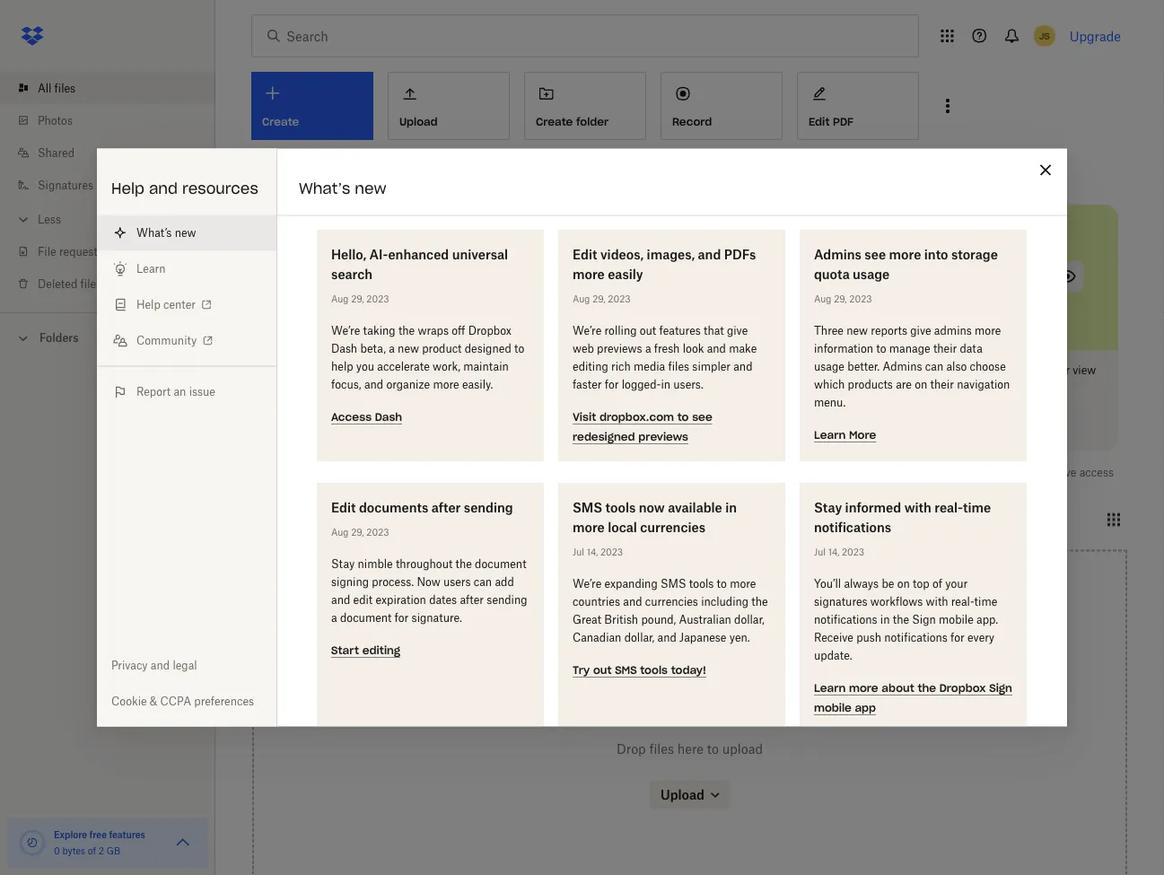 Task type: describe. For each thing, give the bounding box(es) containing it.
1 horizontal spatial you
[[1032, 466, 1050, 480]]

start
[[331, 644, 359, 658]]

an
[[174, 385, 186, 399]]

files right the deleted
[[80, 277, 102, 291]]

we're expanding sms tools to more countries and currencies including the great british pound, australian dollar, canadian dollar, and japanese yen.
[[573, 577, 768, 645]]

and up the what's new button
[[149, 180, 178, 198]]

to inside visit dropbox.com to see redesigned previews
[[678, 411, 689, 425]]

all inside list item
[[38, 81, 51, 95]]

previews inside "we're rolling out features that give web previews a fresh look and make editing rich media files simpler and faster for logged-in users."
[[597, 342, 643, 356]]

faster
[[573, 378, 602, 392]]

in inside sms tools now available in more local currencies
[[726, 500, 737, 515]]

more inside we're taking the wraps off dropbox dash beta, a new product designed to help you accelerate work, maintain focus, and organize more easily.
[[433, 378, 459, 392]]

redesigned
[[573, 431, 635, 445]]

start editing link
[[331, 643, 400, 659]]

2023 for tools
[[601, 547, 623, 558]]

edit documents after sending
[[331, 500, 513, 515]]

report an issue link
[[97, 374, 277, 410]]

app
[[855, 702, 877, 716]]

data
[[960, 342, 983, 356]]

2023 for documents
[[367, 527, 389, 538]]

edit for edit pdf
[[809, 115, 830, 129]]

help
[[331, 360, 353, 374]]

preferences
[[194, 695, 254, 709]]

and inside stay nimble throughout the document signing process. now users can add and edit expiration dates after sending a document for signature.
[[331, 594, 350, 607]]

jul 14, 2023 for notifications
[[814, 547, 865, 558]]

sign inside learn more about the dropbox sign mobile app
[[990, 682, 1013, 696]]

give inside "we're rolling out features that give web previews a fresh look and make editing rich media files simpler and faster for logged-in users."
[[727, 324, 748, 338]]

taking
[[363, 324, 396, 338]]

drop
[[617, 742, 646, 757]]

1 horizontal spatial what's new
[[299, 180, 387, 198]]

explore free features 0 bytes of 2 gb
[[54, 829, 145, 857]]

synced.
[[586, 382, 625, 395]]

0 vertical spatial their
[[934, 342, 957, 356]]

previews inside visit dropbox.com to see redesigned previews
[[639, 431, 689, 445]]

we're rolling out features that give web previews a fresh look and make editing rich media files simpler and faster for logged-in users.
[[573, 324, 757, 392]]

community
[[136, 334, 197, 348]]

manage
[[890, 342, 931, 356]]

the inside we're expanding sms tools to more countries and currencies including the great british pound, australian dollar, canadian dollar, and japanese yen.
[[752, 595, 768, 609]]

record
[[673, 115, 712, 129]]

sign,
[[464, 364, 488, 377]]

edit pdf button
[[797, 72, 920, 140]]

14, for more
[[587, 547, 598, 558]]

0 horizontal spatial dollar,
[[625, 631, 655, 645]]

and up focus,
[[333, 364, 352, 377]]

great
[[573, 613, 602, 627]]

three
[[814, 324, 844, 338]]

29, for admins see more into storage quota usage
[[834, 294, 847, 305]]

features inside "we're rolling out features that give web previews a fresh look and make editing rich media files simpler and faster for logged-in users."
[[660, 324, 701, 338]]

try out sms tools today! link
[[573, 662, 707, 678]]

1 horizontal spatial all
[[251, 463, 271, 483]]

new inside three new reports give admins more information to manage their data usage better. admins can also choose which products are on their navigation menu.
[[847, 324, 868, 338]]

0
[[54, 845, 60, 857]]

easily
[[608, 267, 643, 282]]

be
[[882, 577, 895, 591]]

nimble
[[358, 558, 393, 571]]

time inside stay informed with real-time notifications
[[963, 500, 992, 515]]

more.
[[269, 382, 298, 395]]

and inside share files with anyone and control edit or view access.
[[977, 364, 996, 377]]

learn more link
[[814, 427, 877, 443]]

aug 29, 2023 for admins see more into storage quota usage
[[814, 294, 872, 305]]

a for enhanced
[[389, 342, 395, 356]]

visit
[[573, 411, 597, 425]]

informed
[[846, 500, 902, 515]]

into
[[925, 247, 949, 262]]

aug for edit documents after sending
[[331, 527, 349, 538]]

jul for stay informed with real-time notifications
[[814, 547, 826, 558]]

deleted
[[38, 277, 78, 291]]

files up recents button
[[276, 463, 310, 483]]

enhanced
[[388, 247, 449, 262]]

out inside "we're rolling out features that give web previews a fresh look and make editing rich media files simpler and faster for logged-in users."
[[640, 324, 657, 338]]

dropbox image
[[14, 18, 50, 54]]

folders
[[40, 331, 79, 345]]

1 vertical spatial all files
[[251, 463, 310, 483]]

to inside the install on desktop to work on files offline and stay synced.
[[656, 364, 666, 377]]

aug for admins see more into storage quota usage
[[814, 294, 832, 305]]

starred
[[343, 513, 381, 527]]

and inside we're taking the wraps off dropbox dash beta, a new product designed to help you accelerate work, maintain focus, and organize more easily.
[[364, 378, 384, 392]]

on inside three new reports give admins more information to manage their data usage better. admins can also choose which products are on their navigation menu.
[[915, 378, 928, 392]]

edit pdf
[[809, 115, 854, 129]]

documents
[[359, 500, 429, 515]]

aug 29, 2023 for hello, ai-enhanced universal search
[[331, 294, 389, 305]]

to inside we're taking the wraps off dropbox dash beta, a new product designed to help you accelerate work, maintain focus, and organize more easily.
[[515, 342, 525, 356]]

menu.
[[814, 396, 846, 409]]

help and resources
[[111, 180, 258, 198]]

and down make
[[734, 360, 753, 374]]

receive
[[814, 631, 854, 645]]

aug 29, 2023 for edit documents after sending
[[331, 527, 389, 538]]

29, for edit videos, images, and pdfs more easily
[[593, 294, 606, 305]]

help center
[[136, 298, 196, 312]]

more inside admins see more into storage quota usage
[[890, 247, 922, 262]]

tools for we're expanding sms tools to more countries and currencies including the great british pound, australian dollar, canadian dollar, and japanese yen.
[[689, 577, 714, 591]]

images,
[[647, 247, 695, 262]]

the inside we're taking the wraps off dropbox dash beta, a new product designed to help you accelerate work, maintain focus, and organize more easily.
[[399, 324, 415, 338]]

what's new inside button
[[136, 226, 196, 240]]

and down "pound,"
[[658, 631, 677, 645]]

more inside we're expanding sms tools to more countries and currencies including the great british pound, australian dollar, canadian dollar, and japanese yen.
[[730, 577, 756, 591]]

pdf
[[833, 115, 854, 129]]

community link
[[97, 323, 277, 359]]

new inside we're taking the wraps off dropbox dash beta, a new product designed to help you accelerate work, maintain focus, and organize more easily.
[[398, 342, 419, 356]]

folder
[[577, 115, 609, 129]]

deleted files link
[[14, 268, 216, 300]]

organize
[[386, 378, 430, 392]]

information
[[814, 342, 874, 356]]

a for images,
[[646, 342, 652, 356]]

and inside the install on desktop to work on files offline and stay synced.
[[772, 364, 791, 377]]

help for help center
[[136, 298, 161, 312]]

visit dropbox.com to see redesigned previews link
[[573, 409, 713, 445]]

stay for stay nimble throughout the document signing process. now users can add and edit expiration dates after sending a document for signature.
[[331, 558, 355, 571]]

jul for sms tools now available in more local currencies
[[573, 547, 585, 558]]

editing inside "we're rolling out features that give web previews a fresh look and make editing rich media files simpler and faster for logged-in users."
[[573, 360, 609, 374]]

of for 2
[[88, 845, 96, 857]]

2 vertical spatial notifications
[[885, 631, 948, 645]]

dropbox inside we're taking the wraps off dropbox dash beta, a new product designed to help you accelerate work, maintain focus, and organize more easily.
[[468, 324, 512, 338]]

upload files and folders to edit, share, sign, and more.
[[269, 364, 510, 395]]

files inside the install on desktop to work on files offline and stay synced.
[[712, 364, 734, 377]]

control
[[999, 364, 1035, 377]]

users
[[444, 576, 471, 589]]

maintain
[[464, 360, 509, 374]]

with inside you'll always be on top of your signatures workflows with real-time notifications in the sign mobile app. receive push notifications for every update.
[[926, 595, 949, 609]]

search
[[331, 267, 373, 282]]

and right sign,
[[491, 364, 510, 377]]

1 horizontal spatial document
[[475, 558, 527, 571]]

2023 for informed
[[842, 547, 865, 558]]

to inside three new reports give admins more information to manage their data usage better. admins can also choose which products are on their navigation menu.
[[877, 342, 887, 356]]

0 vertical spatial sending
[[464, 500, 513, 515]]

drop files here to upload
[[617, 742, 763, 757]]

learn more about the dropbox sign mobile app link
[[814, 680, 1013, 716]]

signatures
[[814, 595, 868, 609]]

with for informed
[[905, 500, 932, 515]]

upload
[[269, 364, 306, 377]]

after inside stay nimble throughout the document signing process. now users can add and edit expiration dates after sending a document for signature.
[[460, 594, 484, 607]]

create folder
[[536, 115, 609, 129]]

issue
[[189, 385, 215, 399]]

ai-
[[370, 247, 388, 262]]

recents
[[266, 513, 307, 527]]

in inside you'll always be on top of your signatures workflows with real-time notifications in the sign mobile app. receive push notifications for every update.
[[881, 613, 890, 627]]

expiration
[[376, 594, 426, 607]]

access
[[331, 411, 372, 425]]

see inside visit dropbox.com to see redesigned previews
[[692, 411, 713, 425]]

admins inside admins see more into storage quota usage
[[814, 247, 862, 262]]

learn more about the dropbox sign mobile app
[[814, 682, 1013, 716]]

quota usage element
[[18, 829, 47, 858]]

to right here
[[707, 742, 719, 757]]

choose
[[970, 360, 1006, 374]]

dash inside 'link'
[[375, 411, 402, 425]]

with for started
[[323, 165, 349, 180]]

on up users.
[[697, 364, 710, 377]]

14, for notifications
[[829, 547, 840, 558]]

pdfs
[[724, 247, 757, 262]]

deleted files
[[38, 277, 102, 291]]

today!
[[671, 664, 707, 678]]

1 vertical spatial notifications
[[814, 613, 878, 627]]

editing inside start editing link
[[362, 644, 400, 658]]

help center link
[[97, 287, 277, 323]]

what's new button
[[97, 215, 277, 251]]

recents button
[[251, 506, 321, 534]]

on up synced.
[[597, 364, 609, 377]]

in inside "we're rolling out features that give web previews a fresh look and make editing rich media files simpler and faster for logged-in users."
[[661, 378, 671, 392]]

29, for hello, ai-enhanced universal search
[[351, 294, 364, 305]]

dash inside we're taking the wraps off dropbox dash beta, a new product designed to help you accelerate work, maintain focus, and organize more easily.
[[331, 342, 358, 356]]

access dash link
[[331, 409, 402, 425]]

starred button
[[328, 506, 396, 534]]

and down expanding at the right bottom of page
[[623, 595, 643, 609]]

share files with anyone and control edit or view access.
[[855, 364, 1097, 395]]

help and resources dialog
[[97, 149, 1068, 733]]

privacy and legal
[[111, 659, 197, 673]]

visit dropbox.com to see redesigned previews
[[573, 411, 713, 445]]

countries
[[573, 595, 621, 609]]

and left the legal
[[151, 659, 170, 673]]

try out sms tools today!
[[573, 664, 707, 678]]

all files inside list item
[[38, 81, 76, 95]]

all files list item
[[0, 72, 216, 104]]

dropbox inside learn more about the dropbox sign mobile app
[[940, 682, 987, 696]]



Task type: vqa. For each thing, say whether or not it's contained in the screenshot.
right ALL FILES
yes



Task type: locate. For each thing, give the bounding box(es) containing it.
1 vertical spatial out
[[593, 664, 612, 678]]

1 vertical spatial currencies
[[645, 595, 699, 609]]

0 horizontal spatial jul 14, 2023
[[573, 547, 623, 558]]

mobile inside learn more about the dropbox sign mobile app
[[814, 702, 852, 716]]

notifications down signatures
[[814, 613, 878, 627]]

quota
[[814, 267, 850, 282]]

1 vertical spatial mobile
[[814, 702, 852, 716]]

mobile up every on the right of page
[[939, 613, 974, 627]]

what's up learn "link"
[[136, 226, 172, 240]]

for inside you'll always be on top of your signatures workflows with real-time notifications in the sign mobile app. receive push notifications for every update.
[[951, 631, 965, 645]]

we're taking the wraps off dropbox dash beta, a new product designed to help you accelerate work, maintain focus, and organize more easily.
[[331, 324, 525, 392]]

push
[[857, 631, 882, 645]]

and down folders
[[364, 378, 384, 392]]

dropbox up the designed
[[468, 324, 512, 338]]

0 horizontal spatial all files
[[38, 81, 76, 95]]

bytes
[[62, 845, 85, 857]]

photos link
[[14, 104, 216, 136]]

aug up the "web"
[[573, 294, 590, 305]]

0 vertical spatial you
[[356, 360, 375, 374]]

0 horizontal spatial document
[[340, 612, 392, 625]]

in right available
[[726, 500, 737, 515]]

admins inside three new reports give admins more information to manage their data usage better. admins can also choose which products are on their navigation menu.
[[883, 360, 923, 374]]

with down top
[[926, 595, 949, 609]]

1 give from the left
[[727, 324, 748, 338]]

editing up faster in the top of the page
[[573, 360, 609, 374]]

beta,
[[360, 342, 386, 356]]

aug 29, 2023 for edit videos, images, and pdfs more easily
[[573, 294, 631, 305]]

0 horizontal spatial stay
[[331, 558, 355, 571]]

1 horizontal spatial dropbox
[[468, 324, 512, 338]]

new up ai- on the top of the page
[[355, 180, 387, 198]]

2023 down the quota
[[850, 294, 872, 305]]

legal
[[173, 659, 197, 673]]

1 horizontal spatial editing
[[573, 360, 609, 374]]

you inside we're taking the wraps off dropbox dash beta, a new product designed to help you accelerate work, maintain focus, and organize more easily.
[[356, 360, 375, 374]]

1 vertical spatial edit
[[573, 247, 598, 262]]

edit for edit videos, images, and pdfs more easily
[[573, 247, 598, 262]]

access.
[[855, 382, 892, 395]]

are
[[896, 378, 912, 392]]

1 vertical spatial sending
[[487, 594, 528, 607]]

all up recents button
[[251, 463, 271, 483]]

1 horizontal spatial edit
[[573, 247, 598, 262]]

tools up the "local"
[[606, 500, 636, 515]]

1 vertical spatial admins
[[883, 360, 923, 374]]

with inside share files with anyone and control edit or view access.
[[912, 364, 935, 377]]

0 vertical spatial dropbox
[[353, 165, 403, 180]]

0 vertical spatial edit
[[1038, 364, 1057, 377]]

1 vertical spatial help
[[136, 298, 161, 312]]

learn inside learn more about the dropbox sign mobile app
[[814, 682, 846, 696]]

1 horizontal spatial dash
[[375, 411, 402, 425]]

we're inside "we're rolling out features that give web previews a fresh look and make editing rich media files simpler and faster for logged-in users."
[[573, 324, 602, 338]]

1 vertical spatial all
[[251, 463, 271, 483]]

we're inside we're taking the wraps off dropbox dash beta, a new product designed to help you accelerate work, maintain focus, and organize more easily.
[[331, 324, 360, 338]]

edit videos, images, and pdfs more easily
[[573, 247, 757, 282]]

what's inside button
[[136, 226, 172, 240]]

stay inside stay nimble throughout the document signing process. now users can add and edit expiration dates after sending a document for signature.
[[331, 558, 355, 571]]

2 vertical spatial for
[[951, 631, 965, 645]]

0 vertical spatial learn
[[136, 262, 166, 276]]

1 vertical spatial dropbox
[[468, 324, 512, 338]]

you
[[356, 360, 375, 374], [1032, 466, 1050, 480]]

wraps
[[418, 324, 449, 338]]

1 14, from the left
[[587, 547, 598, 558]]

japanese
[[680, 631, 727, 645]]

0 horizontal spatial dropbox
[[353, 165, 403, 180]]

1 vertical spatial stay
[[331, 558, 355, 571]]

1 horizontal spatial out
[[640, 324, 657, 338]]

all files up recents button
[[251, 463, 310, 483]]

1 vertical spatial previews
[[639, 431, 689, 445]]

mobile
[[939, 613, 974, 627], [814, 702, 852, 716]]

edit left the documents
[[331, 500, 356, 515]]

sending down add
[[487, 594, 528, 607]]

more inside sms tools now available in more local currencies
[[573, 520, 605, 535]]

0 vertical spatial admins
[[814, 247, 862, 262]]

you left have
[[1032, 466, 1050, 480]]

admins
[[935, 324, 972, 338]]

only
[[1005, 466, 1029, 480]]

workflows
[[871, 595, 923, 609]]

list
[[0, 61, 216, 313]]

and up navigation on the right top of the page
[[977, 364, 996, 377]]

document up add
[[475, 558, 527, 571]]

2023 for videos,
[[608, 294, 631, 305]]

we're
[[331, 324, 360, 338], [573, 324, 602, 338], [573, 577, 602, 591]]

view
[[1073, 364, 1097, 377]]

1 vertical spatial edit
[[353, 594, 373, 607]]

less image
[[14, 211, 32, 229]]

for inside stay nimble throughout the document signing process. now users can add and edit expiration dates after sending a document for signature.
[[395, 612, 409, 625]]

admins up the quota
[[814, 247, 862, 262]]

aug 29, 2023 down starred
[[331, 527, 389, 538]]

rich
[[612, 360, 631, 374]]

get started with dropbox
[[251, 165, 403, 180]]

stay for stay informed with real-time notifications
[[814, 500, 842, 515]]

1 vertical spatial real-
[[952, 595, 975, 609]]

0 horizontal spatial of
[[88, 845, 96, 857]]

out inside the try out sms tools today! link
[[593, 664, 612, 678]]

after down "users"
[[460, 594, 484, 607]]

1 vertical spatial time
[[975, 595, 998, 609]]

0 horizontal spatial editing
[[362, 644, 400, 658]]

aug 29, 2023 down the quota
[[814, 294, 872, 305]]

on
[[597, 364, 609, 377], [697, 364, 710, 377], [915, 378, 928, 392], [898, 577, 910, 591]]

learn for admins
[[814, 429, 846, 443]]

sending inside stay nimble throughout the document signing process. now users can add and edit expiration dates after sending a document for signature.
[[487, 594, 528, 607]]

sign
[[913, 613, 936, 627], [990, 682, 1013, 696]]

currencies inside we're expanding sms tools to more countries and currencies including the great british pound, australian dollar, canadian dollar, and japanese yen.
[[645, 595, 699, 609]]

tools up including at the right bottom
[[689, 577, 714, 591]]

0 vertical spatial can
[[926, 360, 944, 374]]

sms for try out sms tools today!
[[615, 664, 637, 678]]

the inside you'll always be on top of your signatures workflows with real-time notifications in the sign mobile app. receive push notifications for every update.
[[893, 613, 910, 627]]

of
[[933, 577, 943, 591], [88, 845, 96, 857]]

sms left now
[[573, 500, 603, 515]]

real- inside you'll always be on top of your signatures workflows with real-time notifications in the sign mobile app. receive push notifications for every update.
[[952, 595, 975, 609]]

files left here
[[650, 742, 674, 757]]

29, down starred
[[351, 527, 364, 538]]

1 horizontal spatial give
[[911, 324, 932, 338]]

what's right get
[[299, 180, 350, 198]]

1 horizontal spatial sms
[[615, 664, 637, 678]]

2 14, from the left
[[829, 547, 840, 558]]

in
[[661, 378, 671, 392], [726, 500, 737, 515], [881, 613, 890, 627]]

what's new up hello, at the left top of the page
[[299, 180, 387, 198]]

time
[[963, 500, 992, 515], [975, 595, 998, 609]]

available
[[668, 500, 723, 515]]

tools inside we're expanding sms tools to more countries and currencies including the great british pound, australian dollar, canadian dollar, and japanese yen.
[[689, 577, 714, 591]]

help down shared link
[[111, 180, 144, 198]]

1 horizontal spatial can
[[926, 360, 944, 374]]

with right the informed
[[905, 500, 932, 515]]

we're up the "web"
[[573, 324, 602, 338]]

update.
[[814, 649, 853, 663]]

work,
[[433, 360, 461, 374]]

2 jul from the left
[[814, 547, 826, 558]]

1 vertical spatial for
[[395, 612, 409, 625]]

1 jul from the left
[[573, 547, 585, 558]]

dropbox
[[353, 165, 403, 180], [468, 324, 512, 338], [940, 682, 987, 696]]

1 horizontal spatial edit
[[1038, 364, 1057, 377]]

more up 'data'
[[975, 324, 1002, 338]]

have
[[1053, 466, 1077, 480]]

0 vertical spatial previews
[[597, 342, 643, 356]]

products
[[848, 378, 893, 392]]

new up learn "link"
[[175, 226, 196, 240]]

the inside learn more about the dropbox sign mobile app
[[918, 682, 937, 696]]

0 vertical spatial in
[[661, 378, 671, 392]]

sms inside sms tools now available in more local currencies
[[573, 500, 603, 515]]

on right "be"
[[898, 577, 910, 591]]

gb
[[107, 845, 120, 857]]

more left easily
[[573, 267, 605, 282]]

folders
[[355, 364, 390, 377]]

and
[[149, 180, 178, 198], [698, 247, 721, 262], [707, 342, 726, 356], [734, 360, 753, 374], [333, 364, 352, 377], [491, 364, 510, 377], [772, 364, 791, 377], [977, 364, 996, 377], [364, 378, 384, 392], [331, 594, 350, 607], [623, 595, 643, 609], [658, 631, 677, 645], [151, 659, 170, 673]]

storage
[[952, 247, 998, 262]]

now
[[639, 500, 665, 515]]

jul 14, 2023 up you'll
[[814, 547, 865, 558]]

designed
[[465, 342, 512, 356]]

videos,
[[601, 247, 644, 262]]

real- down your
[[952, 595, 975, 609]]

give inside three new reports give admins more information to manage their data usage better. admins can also choose which products are on their navigation menu.
[[911, 324, 932, 338]]

2 vertical spatial edit
[[331, 500, 356, 515]]

to down 'reports'
[[877, 342, 887, 356]]

pound,
[[642, 613, 676, 627]]

sms
[[573, 500, 603, 515], [661, 577, 687, 591], [615, 664, 637, 678]]

local
[[608, 520, 637, 535]]

less
[[38, 212, 61, 226]]

can left add
[[474, 576, 492, 589]]

the right including at the right bottom
[[752, 595, 768, 609]]

jul up you'll
[[814, 547, 826, 558]]

sms inside we're expanding sms tools to more countries and currencies including the great british pound, australian dollar, canadian dollar, and japanese yen.
[[661, 577, 687, 591]]

1 vertical spatial in
[[726, 500, 737, 515]]

1 horizontal spatial 14,
[[829, 547, 840, 558]]

better.
[[848, 360, 880, 374]]

sms down canadian
[[615, 664, 637, 678]]

jul 14, 2023
[[573, 547, 623, 558], [814, 547, 865, 558]]

usage inside three new reports give admins more information to manage their data usage better. admins can also choose which products are on their navigation menu.
[[814, 360, 845, 374]]

access dash
[[331, 411, 402, 425]]

web
[[573, 342, 594, 356]]

the inside stay nimble throughout the document signing process. now users can add and edit expiration dates after sending a document for signature.
[[456, 558, 472, 571]]

0 vertical spatial editing
[[573, 360, 609, 374]]

features
[[660, 324, 701, 338], [109, 829, 145, 841]]

rolling
[[605, 324, 637, 338]]

offline
[[737, 364, 769, 377]]

and inside edit videos, images, and pdfs more easily
[[698, 247, 721, 262]]

edit down signing
[[353, 594, 373, 607]]

more left into
[[890, 247, 922, 262]]

see down users.
[[692, 411, 713, 425]]

0 vertical spatial dollar,
[[735, 613, 765, 627]]

1 horizontal spatial dollar,
[[735, 613, 765, 627]]

we're for edit videos, images, and pdfs more easily
[[573, 324, 602, 338]]

0 horizontal spatial mobile
[[814, 702, 852, 716]]

edit for edit documents after sending
[[331, 500, 356, 515]]

0 vertical spatial edit
[[809, 115, 830, 129]]

edit inside stay nimble throughout the document signing process. now users can add and edit expiration dates after sending a document for signature.
[[353, 594, 373, 607]]

file requests link
[[14, 235, 216, 268]]

files inside "we're rolling out features that give web previews a fresh look and make editing rich media files simpler and faster for logged-in users."
[[669, 360, 690, 374]]

1 horizontal spatial a
[[389, 342, 395, 356]]

2 jul 14, 2023 from the left
[[814, 547, 865, 558]]

sign down every on the right of page
[[990, 682, 1013, 696]]

list containing all files
[[0, 61, 216, 313]]

notifications inside stay informed with real-time notifications
[[814, 520, 892, 535]]

dollar,
[[735, 613, 765, 627], [625, 631, 655, 645]]

1 jul 14, 2023 from the left
[[573, 547, 623, 558]]

start editing
[[331, 644, 400, 658]]

more up including at the right bottom
[[730, 577, 756, 591]]

previews down rolling
[[597, 342, 643, 356]]

new inside button
[[175, 226, 196, 240]]

get
[[251, 165, 273, 180]]

learn inside "link"
[[136, 262, 166, 276]]

1 horizontal spatial all files
[[251, 463, 310, 483]]

more inside learn more about the dropbox sign mobile app
[[850, 682, 879, 696]]

1 vertical spatial document
[[340, 612, 392, 625]]

after right the documents
[[432, 500, 461, 515]]

add
[[495, 576, 514, 589]]

and down 'that'
[[707, 342, 726, 356]]

learn more
[[814, 429, 877, 443]]

features inside explore free features 0 bytes of 2 gb
[[109, 829, 145, 841]]

1 vertical spatial their
[[931, 378, 954, 392]]

1 horizontal spatial admins
[[883, 360, 923, 374]]

0 vertical spatial sms
[[573, 500, 603, 515]]

file
[[38, 245, 56, 258]]

for left every on the right of page
[[951, 631, 965, 645]]

stay inside stay informed with real-time notifications
[[814, 500, 842, 515]]

of for your
[[933, 577, 943, 591]]

make
[[729, 342, 757, 356]]

2 vertical spatial tools
[[640, 664, 668, 678]]

files up 'are'
[[888, 364, 909, 377]]

to down users.
[[678, 411, 689, 425]]

australian
[[679, 613, 732, 627]]

1 horizontal spatial of
[[933, 577, 943, 591]]

files inside share files with anyone and control edit or view access.
[[888, 364, 909, 377]]

aug for hello, ai-enhanced universal search
[[331, 294, 349, 305]]

you'll
[[814, 577, 842, 591]]

1 vertical spatial sms
[[661, 577, 687, 591]]

sms for we're expanding sms tools to more countries and currencies including the great british pound, australian dollar, canadian dollar, and japanese yen.
[[661, 577, 687, 591]]

2023 for ai-
[[367, 294, 389, 305]]

signatures
[[38, 178, 93, 192]]

a inside stay nimble throughout the document signing process. now users can add and edit expiration dates after sending a document for signature.
[[331, 612, 337, 625]]

0 vertical spatial sign
[[913, 613, 936, 627]]

1 vertical spatial dash
[[375, 411, 402, 425]]

0 horizontal spatial 14,
[[587, 547, 598, 558]]

files inside upload files and folders to edit, share, sign, and more.
[[309, 364, 330, 377]]

new up information
[[847, 324, 868, 338]]

aug 29, 2023 down search
[[331, 294, 389, 305]]

0 vertical spatial what's new
[[299, 180, 387, 198]]

learn for stay
[[814, 682, 846, 696]]

a up media
[[646, 342, 652, 356]]

of right top
[[933, 577, 943, 591]]

aug for edit videos, images, and pdfs more easily
[[573, 294, 590, 305]]

edit inside share files with anyone and control edit or view access.
[[1038, 364, 1057, 377]]

to inside upload files and folders to edit, share, sign, and more.
[[393, 364, 403, 377]]

29, down the quota
[[834, 294, 847, 305]]

0 vertical spatial all
[[38, 81, 51, 95]]

0 horizontal spatial what's new
[[136, 226, 196, 240]]

on inside you'll always be on top of your signatures workflows with real-time notifications in the sign mobile app. receive push notifications for every update.
[[898, 577, 910, 591]]

anyone
[[937, 364, 974, 377]]

0 vertical spatial tools
[[606, 500, 636, 515]]

0 vertical spatial time
[[963, 500, 992, 515]]

files up users.
[[669, 360, 690, 374]]

2 horizontal spatial a
[[646, 342, 652, 356]]

report
[[136, 385, 171, 399]]

see
[[865, 247, 886, 262], [692, 411, 713, 425]]

2 vertical spatial dropbox
[[940, 682, 987, 696]]

currencies inside sms tools now available in more local currencies
[[641, 520, 706, 535]]

more inside edit videos, images, and pdfs more easily
[[573, 267, 605, 282]]

tools left "today!"
[[640, 664, 668, 678]]

jul 14, 2023 for more
[[573, 547, 623, 558]]

out right 'try'
[[593, 664, 612, 678]]

see inside admins see more into storage quota usage
[[865, 247, 886, 262]]

1 horizontal spatial tools
[[640, 664, 668, 678]]

dates
[[429, 594, 457, 607]]

usage up which
[[814, 360, 845, 374]]

and left pdfs
[[698, 247, 721, 262]]

for inside "we're rolling out features that give web previews a fresh look and make editing rich media files simpler and faster for logged-in users."
[[605, 378, 619, 392]]

we're for sms tools now available in more local currencies
[[573, 577, 602, 591]]

mobile left app
[[814, 702, 852, 716]]

signing
[[331, 576, 369, 589]]

0 horizontal spatial give
[[727, 324, 748, 338]]

0 horizontal spatial edit
[[331, 500, 356, 515]]

of inside you'll always be on top of your signatures workflows with real-time notifications in the sign mobile app. receive push notifications for every update.
[[933, 577, 943, 591]]

1 horizontal spatial for
[[605, 378, 619, 392]]

2 horizontal spatial sms
[[661, 577, 687, 591]]

help inside "link"
[[136, 298, 161, 312]]

sign inside you'll always be on top of your signatures workflows with real-time notifications in the sign mobile app. receive push notifications for every update.
[[913, 613, 936, 627]]

2 give from the left
[[911, 324, 932, 338]]

0 vertical spatial what's
[[299, 180, 350, 198]]

notifications down workflows
[[885, 631, 948, 645]]

2023 down starred
[[367, 527, 389, 538]]

in down work
[[661, 378, 671, 392]]

1 vertical spatial what's new
[[136, 226, 196, 240]]

the down workflows
[[893, 613, 910, 627]]

to inside we're expanding sms tools to more countries and currencies including the great british pound, australian dollar, canadian dollar, and japanese yen.
[[717, 577, 727, 591]]

out up fresh
[[640, 324, 657, 338]]

we're up countries
[[573, 577, 602, 591]]

can inside three new reports give admins more information to manage their data usage better. admins can also choose which products are on their navigation menu.
[[926, 360, 944, 374]]

0 horizontal spatial a
[[331, 612, 337, 625]]

mobile inside you'll always be on top of your signatures workflows with real-time notifications in the sign mobile app. receive push notifications for every update.
[[939, 613, 974, 627]]

0 vertical spatial features
[[660, 324, 701, 338]]

0 vertical spatial real-
[[935, 500, 963, 515]]

can inside stay nimble throughout the document signing process. now users can add and edit expiration dates after sending a document for signature.
[[474, 576, 492, 589]]

2 vertical spatial learn
[[814, 682, 846, 696]]

usage inside admins see more into storage quota usage
[[853, 267, 890, 282]]

14, up you'll
[[829, 547, 840, 558]]

help for help and resources
[[111, 180, 144, 198]]

more inside three new reports give admins more information to manage their data usage better. admins can also choose which products are on their navigation menu.
[[975, 324, 1002, 338]]

1 horizontal spatial see
[[865, 247, 886, 262]]

a inside we're taking the wraps off dropbox dash beta, a new product designed to help you accelerate work, maintain focus, and organize more easily.
[[389, 342, 395, 356]]

with inside stay informed with real-time notifications
[[905, 500, 932, 515]]

their down anyone
[[931, 378, 954, 392]]

notifications
[[814, 520, 892, 535], [814, 613, 878, 627], [885, 631, 948, 645]]

new up accelerate
[[398, 342, 419, 356]]

0 vertical spatial help
[[111, 180, 144, 198]]

edit inside edit pdf button
[[809, 115, 830, 129]]

1 vertical spatial what's
[[136, 226, 172, 240]]

2023 for see
[[850, 294, 872, 305]]

the up "users"
[[456, 558, 472, 571]]

2023 down the "local"
[[601, 547, 623, 558]]

expanding
[[605, 577, 658, 591]]

learn left more
[[814, 429, 846, 443]]

more
[[890, 247, 922, 262], [573, 267, 605, 282], [975, 324, 1002, 338], [433, 378, 459, 392], [573, 520, 605, 535], [730, 577, 756, 591], [850, 682, 879, 696]]

editing
[[573, 360, 609, 374], [362, 644, 400, 658]]

tools inside sms tools now available in more local currencies
[[606, 500, 636, 515]]

0 vertical spatial document
[[475, 558, 527, 571]]

folders button
[[0, 324, 216, 351]]

more up app
[[850, 682, 879, 696]]

photos
[[38, 114, 73, 127]]

sending up add
[[464, 500, 513, 515]]

with for files
[[912, 364, 935, 377]]

0 vertical spatial out
[[640, 324, 657, 338]]

every
[[968, 631, 995, 645]]

0 horizontal spatial tools
[[606, 500, 636, 515]]

edit inside edit videos, images, and pdfs more easily
[[573, 247, 598, 262]]

0 vertical spatial usage
[[853, 267, 890, 282]]

learn link
[[97, 251, 277, 287]]

the right about
[[918, 682, 937, 696]]

of inside explore free features 0 bytes of 2 gb
[[88, 845, 96, 857]]

shared link
[[14, 136, 216, 169]]

0 vertical spatial currencies
[[641, 520, 706, 535]]

0 horizontal spatial usage
[[814, 360, 845, 374]]

0 vertical spatial after
[[432, 500, 461, 515]]

of left the 2
[[88, 845, 96, 857]]

real- inside stay informed with real-time notifications
[[935, 500, 963, 515]]

29, for edit documents after sending
[[351, 527, 364, 538]]

for down rich at the right of the page
[[605, 378, 619, 392]]

edit left pdf
[[809, 115, 830, 129]]

see left into
[[865, 247, 886, 262]]

with
[[323, 165, 349, 180], [912, 364, 935, 377], [905, 500, 932, 515], [926, 595, 949, 609]]

we're inside we're expanding sms tools to more countries and currencies including the great british pound, australian dollar, canadian dollar, and japanese yen.
[[573, 577, 602, 591]]

14,
[[587, 547, 598, 558], [829, 547, 840, 558]]

center
[[163, 298, 196, 312]]

give
[[727, 324, 748, 338], [911, 324, 932, 338]]

more left the "local"
[[573, 520, 605, 535]]

for
[[605, 378, 619, 392], [395, 612, 409, 625], [951, 631, 965, 645]]

usage right the quota
[[853, 267, 890, 282]]

2
[[99, 845, 104, 857]]

features up gb
[[109, 829, 145, 841]]

edit
[[809, 115, 830, 129], [573, 247, 598, 262], [331, 500, 356, 515]]

files inside list item
[[54, 81, 76, 95]]

1 horizontal spatial what's
[[299, 180, 350, 198]]

0 horizontal spatial dash
[[331, 342, 358, 356]]

0 horizontal spatial you
[[356, 360, 375, 374]]

tools for try out sms tools today!
[[640, 664, 668, 678]]

1 vertical spatial editing
[[362, 644, 400, 658]]

0 horizontal spatial edit
[[353, 594, 373, 607]]

dropbox right started
[[353, 165, 403, 180]]

0 vertical spatial of
[[933, 577, 943, 591]]

previews down dropbox.com
[[639, 431, 689, 445]]

previews
[[597, 342, 643, 356], [639, 431, 689, 445]]

stay
[[562, 382, 583, 395]]

record button
[[661, 72, 783, 140]]

a inside "we're rolling out features that give web previews a fresh look and make editing rich media files simpler and faster for logged-in users."
[[646, 342, 652, 356]]

time inside you'll always be on top of your signatures workflows with real-time notifications in the sign mobile app. receive push notifications for every update.
[[975, 595, 998, 609]]

currencies
[[641, 520, 706, 535], [645, 595, 699, 609]]

2 vertical spatial in
[[881, 613, 890, 627]]

and right 'offline'
[[772, 364, 791, 377]]

jul 14, 2023 down the "local"
[[573, 547, 623, 558]]

try
[[573, 664, 590, 678]]

we're for hello, ai-enhanced universal search
[[331, 324, 360, 338]]

dash right access
[[375, 411, 402, 425]]

learn up help center
[[136, 262, 166, 276]]

aug 29, 2023 down easily
[[573, 294, 631, 305]]

0 horizontal spatial sms
[[573, 500, 603, 515]]



